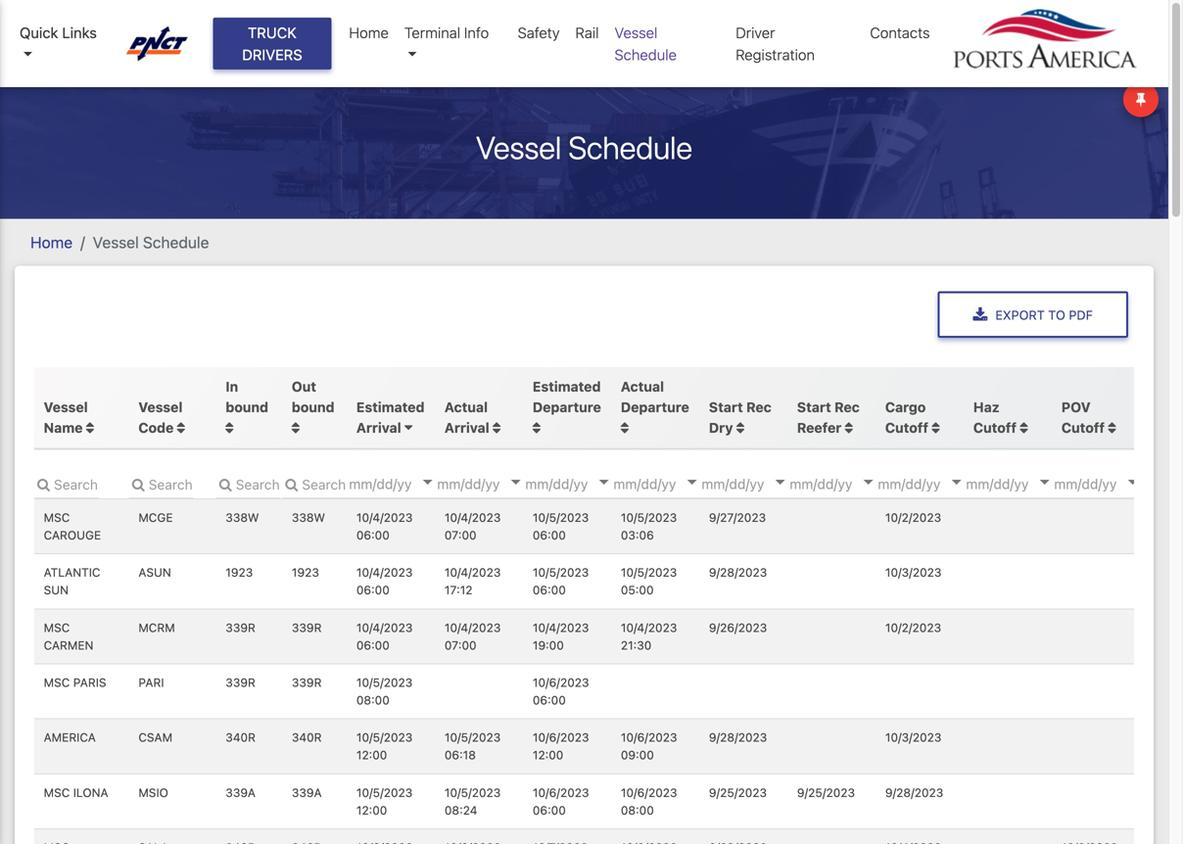 Task type: describe. For each thing, give the bounding box(es) containing it.
terminal info link
[[397, 14, 510, 73]]

msc ilona
[[44, 786, 108, 800]]

12:00 for 10/5/2023 08:24
[[357, 804, 387, 818]]

10/6/2023 up 09:00
[[621, 731, 678, 745]]

7 mm/dd/yy field from the left
[[876, 469, 994, 499]]

10/6/2023 12:00
[[533, 731, 589, 763]]

out bound
[[292, 379, 335, 416]]

quick
[[20, 24, 58, 41]]

atlantic sun
[[44, 566, 100, 597]]

download image
[[974, 308, 988, 323]]

2 1923 from the left
[[292, 566, 319, 580]]

code
[[138, 420, 174, 436]]

mcge
[[138, 511, 173, 525]]

estimated for departure
[[533, 379, 601, 395]]

0 vertical spatial vessel schedule
[[615, 24, 677, 63]]

carouge
[[44, 529, 101, 542]]

safety link
[[510, 14, 568, 51]]

in
[[226, 379, 238, 395]]

05:00
[[621, 584, 654, 597]]

cutoff for haz
[[974, 420, 1017, 436]]

links
[[62, 24, 97, 41]]

1 open calendar image from the left
[[511, 480, 521, 485]]

2 mm/dd/yy field from the left
[[435, 469, 553, 499]]

10/5/2023 06:00 for 03:06
[[533, 511, 589, 542]]

america
[[44, 731, 96, 745]]

vessel inside vessel schedule
[[615, 24, 658, 41]]

10/6/2023 06:00 for 10/5/2023 12:00
[[533, 786, 589, 818]]

21:30
[[621, 639, 652, 653]]

cutoff for cargo
[[886, 420, 929, 436]]

3 mm/dd/yy field from the left
[[524, 469, 641, 499]]

pov
[[1062, 400, 1091, 416]]

10/6/2023 for 339a
[[533, 786, 589, 800]]

1 1923 from the left
[[226, 566, 253, 580]]

open calendar image for eighth "mm/dd/yy" field
[[1040, 480, 1050, 485]]

17:12
[[445, 584, 473, 597]]

export to pdf
[[996, 307, 1094, 322]]

msio
[[138, 786, 168, 800]]

10/6/2023 08:00
[[621, 786, 678, 818]]

sun
[[44, 584, 69, 597]]

9/27/2023
[[709, 511, 766, 525]]

1 9/25/2023 from the left
[[709, 786, 767, 800]]

10/4/2023 17:12
[[445, 566, 501, 597]]

2 open calendar image from the left
[[776, 480, 785, 485]]

vessel code
[[138, 400, 183, 436]]

pdf
[[1070, 307, 1094, 322]]

quick links
[[20, 24, 97, 41]]

10/4/2023 06:00 for 1923
[[357, 566, 413, 597]]

5 mm/dd/yy field from the left
[[700, 469, 818, 499]]

cargo cutoff
[[886, 400, 929, 436]]

export
[[996, 307, 1045, 322]]

haz
[[974, 400, 1000, 416]]

4 mm/dd/yy field from the left
[[612, 469, 729, 499]]

bound for in
[[226, 400, 269, 416]]

9 mm/dd/yy field from the left
[[1053, 469, 1170, 499]]

msc for msc carmen
[[44, 621, 70, 635]]

10/4/2023 07:00 for 10/5/2023
[[445, 511, 501, 542]]

2 340r from the left
[[292, 731, 322, 745]]

actual arrival
[[445, 400, 490, 436]]

0 horizontal spatial home link
[[30, 233, 73, 252]]

info
[[464, 24, 489, 41]]

10/4/2023 06:00 for 338w
[[357, 511, 413, 542]]

departure for estimated
[[533, 400, 602, 416]]

msc carouge
[[44, 511, 101, 542]]

msc paris
[[44, 676, 106, 690]]

12:00 for 10/5/2023 06:18
[[357, 749, 387, 763]]

actual departure
[[621, 379, 690, 416]]

cutoff for pov
[[1062, 420, 1105, 436]]

dry
[[709, 420, 734, 436]]

1 339a from the left
[[226, 786, 256, 800]]

msc for msc ilona
[[44, 786, 70, 800]]

0 vertical spatial schedule
[[615, 46, 677, 63]]

08:00 for 10/5/2023 08:00
[[357, 694, 390, 708]]

driver registration
[[736, 24, 815, 63]]

10/5/2023 08:00
[[357, 676, 413, 708]]

10/5/2023 08:24
[[445, 786, 501, 818]]

9/28/2023 for 10/6/2023
[[709, 731, 768, 745]]

06:18
[[445, 749, 476, 763]]

8 mm/dd/yy field from the left
[[965, 469, 1082, 499]]

in bound
[[226, 379, 269, 416]]

3 open calendar image from the left
[[864, 480, 874, 485]]

open calendar image for third "mm/dd/yy" field
[[599, 480, 609, 485]]

rail link
[[568, 14, 607, 51]]

asun
[[138, 566, 171, 580]]

07:00 for 10/5/2023 06:00
[[445, 529, 477, 542]]

carmen
[[44, 639, 94, 653]]

1 mm/dd/yy field from the left
[[347, 469, 465, 499]]

quick links link
[[20, 22, 108, 66]]

10/3/2023 for 10/6/2023
[[886, 731, 942, 745]]

paris
[[73, 676, 106, 690]]

truck
[[248, 24, 297, 41]]

estimated for arrival
[[357, 400, 425, 416]]

10/5/2023 06:18
[[445, 731, 501, 763]]



Task type: vqa. For each thing, say whether or not it's contained in the screenshot.


Task type: locate. For each thing, give the bounding box(es) containing it.
open calendar image for ninth "mm/dd/yy" field from left
[[1128, 480, 1138, 485]]

2 338w from the left
[[292, 511, 325, 525]]

1 10/4/2023 07:00 from the top
[[445, 511, 501, 542]]

12:00
[[357, 749, 387, 763], [533, 749, 564, 763], [357, 804, 387, 818]]

2 arrival from the left
[[445, 420, 490, 436]]

1 vertical spatial 10/4/2023 07:00
[[445, 621, 501, 653]]

1 horizontal spatial 339a
[[292, 786, 322, 800]]

estimated arrival
[[357, 400, 425, 436]]

1 vertical spatial 07:00
[[445, 639, 477, 653]]

0 horizontal spatial home
[[30, 233, 73, 252]]

10/5/2023 12:00 for 06:18
[[357, 731, 413, 763]]

1 10/4/2023 06:00 from the top
[[357, 511, 413, 542]]

10/4/2023 07:00
[[445, 511, 501, 542], [445, 621, 501, 653]]

1 start from the left
[[709, 400, 743, 416]]

08:00 for 10/6/2023 08:00
[[621, 804, 654, 818]]

estimated left actual departure
[[533, 379, 601, 395]]

2 10/3/2023 from the top
[[886, 731, 942, 745]]

estimated
[[533, 379, 601, 395], [357, 400, 425, 416]]

mm/dd/yy field down actual arrival on the left of page
[[435, 469, 553, 499]]

0 horizontal spatial 9/25/2023
[[709, 786, 767, 800]]

open calendar image for fourth "mm/dd/yy" field from left
[[687, 480, 697, 485]]

bound
[[226, 400, 269, 416], [292, 400, 335, 416]]

10/5/2023 06:00 up 10/4/2023 19:00
[[533, 566, 589, 597]]

cutoff down cargo
[[886, 420, 929, 436]]

1 10/6/2023 06:00 from the top
[[533, 676, 589, 708]]

1 horizontal spatial actual
[[621, 379, 664, 395]]

rec inside start rec dry
[[747, 400, 772, 416]]

339a
[[226, 786, 256, 800], [292, 786, 322, 800]]

0 vertical spatial 08:00
[[357, 694, 390, 708]]

rec for start rec reefer
[[835, 400, 860, 416]]

actual inside actual departure
[[621, 379, 664, 395]]

actual right estimated arrival
[[445, 400, 488, 416]]

actual for actual departure
[[621, 379, 664, 395]]

340r
[[226, 731, 256, 745], [292, 731, 322, 745]]

10/5/2023 06:00
[[533, 511, 589, 542], [533, 566, 589, 597]]

2 start from the left
[[798, 400, 832, 416]]

07:00
[[445, 529, 477, 542], [445, 639, 477, 653]]

5 open calendar image from the left
[[1128, 480, 1138, 485]]

03:06
[[621, 529, 654, 542]]

1 horizontal spatial cutoff
[[974, 420, 1017, 436]]

actual right estimated departure
[[621, 379, 664, 395]]

arrival left actual arrival on the left of page
[[357, 420, 401, 436]]

10/6/2023 down 19:00
[[533, 676, 589, 690]]

1 vertical spatial schedule
[[569, 129, 693, 166]]

10/6/2023 06:00
[[533, 676, 589, 708], [533, 786, 589, 818]]

2 10/2/2023 from the top
[[886, 621, 942, 635]]

4 open calendar image from the left
[[952, 480, 962, 485]]

2 10/4/2023 07:00 from the top
[[445, 621, 501, 653]]

9/25/2023
[[709, 786, 767, 800], [798, 786, 856, 800]]

mm/dd/yy field up 9/27/2023
[[700, 469, 818, 499]]

0 vertical spatial estimated
[[533, 379, 601, 395]]

mcrm
[[138, 621, 175, 635]]

1 07:00 from the top
[[445, 529, 477, 542]]

msc inside the msc carouge
[[44, 511, 70, 525]]

0 vertical spatial 9/28/2023
[[709, 566, 768, 580]]

atlantic
[[44, 566, 100, 580]]

08:00
[[357, 694, 390, 708], [621, 804, 654, 818]]

cargo
[[886, 400, 926, 416]]

mm/dd/yy field up 03:06 at right bottom
[[524, 469, 641, 499]]

msc up the carmen
[[44, 621, 70, 635]]

2 vertical spatial schedule
[[143, 233, 209, 252]]

10/6/2023 down 09:00
[[621, 786, 678, 800]]

actual
[[621, 379, 664, 395], [445, 400, 488, 416]]

0 vertical spatial 10/5/2023 12:00
[[357, 731, 413, 763]]

departure left actual departure
[[533, 400, 602, 416]]

out
[[292, 379, 317, 395]]

0 vertical spatial actual
[[621, 379, 664, 395]]

10/6/2023 09:00
[[621, 731, 678, 763]]

0 horizontal spatial 08:00
[[357, 694, 390, 708]]

start rec dry
[[709, 400, 772, 436]]

msc up carouge
[[44, 511, 70, 525]]

rec left start rec reefer
[[747, 400, 772, 416]]

10/5/2023
[[533, 511, 589, 525], [621, 511, 677, 525], [533, 566, 589, 580], [621, 566, 677, 580], [357, 676, 413, 690], [357, 731, 413, 745], [445, 731, 501, 745], [357, 786, 413, 800], [445, 786, 501, 800]]

msc for msc carouge
[[44, 511, 70, 525]]

departure for actual
[[621, 400, 690, 416]]

1 vertical spatial 10/2/2023
[[886, 621, 942, 635]]

msc inside the msc carmen
[[44, 621, 70, 635]]

0 horizontal spatial rec
[[747, 400, 772, 416]]

1 departure from the left
[[533, 400, 602, 416]]

10/6/2023 for 339r
[[533, 676, 589, 690]]

10/4/2023 07:00 up 10/4/2023 17:12
[[445, 511, 501, 542]]

10/4/2023 06:00
[[357, 511, 413, 542], [357, 566, 413, 597], [357, 621, 413, 653]]

pari
[[138, 676, 164, 690]]

1 horizontal spatial rec
[[835, 400, 860, 416]]

mm/dd/yy field down reefer
[[788, 469, 906, 499]]

safety
[[518, 24, 560, 41]]

bound down out
[[292, 400, 335, 416]]

0 vertical spatial 10/3/2023
[[886, 566, 942, 580]]

10/6/2023 06:00 down 10/6/2023 12:00
[[533, 786, 589, 818]]

10/5/2023 06:00 left 03:06 at right bottom
[[533, 511, 589, 542]]

12:00 left 08:24
[[357, 804, 387, 818]]

10/6/2023 left 10/6/2023 09:00
[[533, 731, 589, 745]]

actual for actual arrival
[[445, 400, 488, 416]]

2 vertical spatial vessel schedule
[[93, 233, 209, 252]]

estimated departure
[[533, 379, 602, 416]]

truck drivers link
[[213, 18, 332, 70]]

start up reefer
[[798, 400, 832, 416]]

2 vertical spatial 9/28/2023
[[886, 786, 944, 800]]

start rec reefer
[[798, 400, 860, 436]]

10/4/2023 07:00 for 10/4/2023
[[445, 621, 501, 653]]

2 10/4/2023 06:00 from the top
[[357, 566, 413, 597]]

2 10/5/2023 06:00 from the top
[[533, 566, 589, 597]]

rec
[[747, 400, 772, 416], [835, 400, 860, 416]]

1 open calendar image from the left
[[423, 480, 433, 485]]

12:00 right the 10/5/2023 06:18
[[533, 749, 564, 763]]

10/5/2023 12:00 left 08:24
[[357, 786, 413, 818]]

08:00 inside 10/5/2023 08:00
[[357, 694, 390, 708]]

0 horizontal spatial 340r
[[226, 731, 256, 745]]

0 vertical spatial 10/5/2023 06:00
[[533, 511, 589, 542]]

10/4/2023 06:00 for 339r
[[357, 621, 413, 653]]

10/3/2023
[[886, 566, 942, 580], [886, 731, 942, 745]]

12:00 inside 10/6/2023 12:00
[[533, 749, 564, 763]]

1 10/2/2023 from the top
[[886, 511, 942, 525]]

12:00 down 10/5/2023 08:00
[[357, 749, 387, 763]]

rec up reefer
[[835, 400, 860, 416]]

1 horizontal spatial departure
[[621, 400, 690, 416]]

9/28/2023 for 10/5/2023
[[709, 566, 768, 580]]

08:00 inside 10/6/2023 08:00
[[621, 804, 654, 818]]

10/2/2023
[[886, 511, 942, 525], [886, 621, 942, 635]]

2 open calendar image from the left
[[599, 480, 609, 485]]

1 vertical spatial 9/28/2023
[[709, 731, 768, 745]]

2 10/5/2023 12:00 from the top
[[357, 786, 413, 818]]

driver registration link
[[728, 14, 863, 73]]

driver
[[736, 24, 776, 41]]

start for dry
[[709, 400, 743, 416]]

10/6/2023 for 340r
[[533, 731, 589, 745]]

1 horizontal spatial 338w
[[292, 511, 325, 525]]

10/6/2023
[[533, 676, 589, 690], [533, 731, 589, 745], [621, 731, 678, 745], [533, 786, 589, 800], [621, 786, 678, 800]]

06:00
[[357, 529, 390, 542], [533, 529, 566, 542], [357, 584, 390, 597], [533, 584, 566, 597], [357, 639, 390, 653], [533, 694, 566, 708], [533, 804, 566, 818]]

1 horizontal spatial bound
[[292, 400, 335, 416]]

arrival
[[357, 420, 401, 436], [445, 420, 490, 436]]

departure
[[533, 400, 602, 416], [621, 400, 690, 416]]

to
[[1049, 307, 1066, 322]]

10/6/2023 down 10/6/2023 12:00
[[533, 786, 589, 800]]

1 horizontal spatial home link
[[341, 14, 397, 51]]

1 horizontal spatial 340r
[[292, 731, 322, 745]]

rail
[[576, 24, 599, 41]]

mm/dd/yy field down pov cutoff
[[1053, 469, 1170, 499]]

6 mm/dd/yy field from the left
[[788, 469, 906, 499]]

open calendar image for 9th "mm/dd/yy" field from right
[[423, 480, 433, 485]]

10/2/2023 for 9/27/2023
[[886, 511, 942, 525]]

1 horizontal spatial 9/25/2023
[[798, 786, 856, 800]]

0 horizontal spatial 338w
[[226, 511, 259, 525]]

1 338w from the left
[[226, 511, 259, 525]]

cutoff down haz
[[974, 420, 1017, 436]]

rec for start rec dry
[[747, 400, 772, 416]]

10/5/2023 06:00 for 05:00
[[533, 566, 589, 597]]

0 vertical spatial home link
[[341, 14, 397, 51]]

home
[[349, 24, 389, 41], [30, 233, 73, 252]]

0 vertical spatial 07:00
[[445, 529, 477, 542]]

1 horizontal spatial start
[[798, 400, 832, 416]]

mm/dd/yy field down the haz cutoff
[[965, 469, 1082, 499]]

rec inside start rec reefer
[[835, 400, 860, 416]]

0 horizontal spatial actual
[[445, 400, 488, 416]]

10/4/2023 19:00
[[533, 621, 589, 653]]

1 vertical spatial 10/5/2023 12:00
[[357, 786, 413, 818]]

9/26/2023
[[709, 621, 768, 635]]

start up dry
[[709, 400, 743, 416]]

2 rec from the left
[[835, 400, 860, 416]]

bound down in at the left
[[226, 400, 269, 416]]

mm/dd/yy field up 10/5/2023 03:06
[[612, 469, 729, 499]]

contacts link
[[863, 14, 938, 51]]

mm/dd/yy field down cargo cutoff in the right of the page
[[876, 469, 994, 499]]

bound for out
[[292, 400, 335, 416]]

10/5/2023 12:00 down 10/5/2023 08:00
[[357, 731, 413, 763]]

10/4/2023 21:30
[[621, 621, 678, 653]]

0 horizontal spatial estimated
[[357, 400, 425, 416]]

0 vertical spatial home
[[349, 24, 389, 41]]

vessel schedule
[[615, 24, 677, 63], [476, 129, 693, 166], [93, 233, 209, 252]]

2 vertical spatial 10/4/2023 06:00
[[357, 621, 413, 653]]

3 10/4/2023 06:00 from the top
[[357, 621, 413, 653]]

1 arrival from the left
[[357, 420, 401, 436]]

registration
[[736, 46, 815, 63]]

07:00 up 10/4/2023 17:12
[[445, 529, 477, 542]]

arrival for estimated arrival
[[357, 420, 401, 436]]

0 horizontal spatial cutoff
[[886, 420, 929, 436]]

mm/dd/yy field down estimated arrival
[[347, 469, 465, 499]]

0 horizontal spatial start
[[709, 400, 743, 416]]

msc carmen
[[44, 621, 94, 653]]

1 vertical spatial home link
[[30, 233, 73, 252]]

msc left paris
[[44, 676, 70, 690]]

2 bound from the left
[[292, 400, 335, 416]]

export to pdf link
[[938, 292, 1129, 338]]

1 rec from the left
[[747, 400, 772, 416]]

2 msc from the top
[[44, 621, 70, 635]]

truck drivers
[[242, 24, 302, 63]]

09:00
[[621, 749, 654, 763]]

name
[[44, 420, 83, 436]]

10/5/2023 12:00 for 08:24
[[357, 786, 413, 818]]

1 horizontal spatial estimated
[[533, 379, 601, 395]]

arrival inside estimated arrival
[[357, 420, 401, 436]]

2 9/25/2023 from the left
[[798, 786, 856, 800]]

1 10/5/2023 12:00 from the top
[[357, 731, 413, 763]]

4 open calendar image from the left
[[1040, 480, 1050, 485]]

1 vertical spatial 10/3/2023
[[886, 731, 942, 745]]

1 msc from the top
[[44, 511, 70, 525]]

0 vertical spatial 10/4/2023 06:00
[[357, 511, 413, 542]]

2 departure from the left
[[621, 400, 690, 416]]

10/4/2023 07:00 down 17:12
[[445, 621, 501, 653]]

reefer
[[798, 420, 842, 436]]

0 vertical spatial 10/4/2023 07:00
[[445, 511, 501, 542]]

10/3/2023 for 10/5/2023
[[886, 566, 942, 580]]

open calendar image
[[511, 480, 521, 485], [776, 480, 785, 485], [864, 480, 874, 485], [952, 480, 962, 485]]

07:00 for 10/4/2023 19:00
[[445, 639, 477, 653]]

1 vertical spatial 10/6/2023 06:00
[[533, 786, 589, 818]]

1 bound from the left
[[226, 400, 269, 416]]

08:24
[[445, 804, 478, 818]]

9/28/2023
[[709, 566, 768, 580], [709, 731, 768, 745], [886, 786, 944, 800]]

10/5/2023 05:00
[[621, 566, 677, 597]]

1 vertical spatial 08:00
[[621, 804, 654, 818]]

None field
[[34, 469, 99, 499], [129, 469, 194, 499], [216, 469, 281, 499], [283, 469, 347, 499], [34, 469, 99, 499], [129, 469, 194, 499], [216, 469, 281, 499], [283, 469, 347, 499]]

1 horizontal spatial 08:00
[[621, 804, 654, 818]]

haz cutoff
[[974, 400, 1017, 436]]

10/6/2023 06:00 for 10/5/2023 08:00
[[533, 676, 589, 708]]

1 10/5/2023 06:00 from the top
[[533, 511, 589, 542]]

open calendar image
[[423, 480, 433, 485], [599, 480, 609, 485], [687, 480, 697, 485], [1040, 480, 1050, 485], [1128, 480, 1138, 485]]

0 horizontal spatial arrival
[[357, 420, 401, 436]]

1923
[[226, 566, 253, 580], [292, 566, 319, 580]]

start
[[709, 400, 743, 416], [798, 400, 832, 416]]

0 horizontal spatial departure
[[533, 400, 602, 416]]

2 cutoff from the left
[[974, 420, 1017, 436]]

338w
[[226, 511, 259, 525], [292, 511, 325, 525]]

10/6/2023 06:00 down 19:00
[[533, 676, 589, 708]]

10/5/2023 03:06
[[621, 511, 677, 542]]

2 339a from the left
[[292, 786, 322, 800]]

1 vertical spatial 10/5/2023 06:00
[[533, 566, 589, 597]]

4 msc from the top
[[44, 786, 70, 800]]

0 vertical spatial 10/6/2023 06:00
[[533, 676, 589, 708]]

1 vertical spatial home
[[30, 233, 73, 252]]

1 cutoff from the left
[[886, 420, 929, 436]]

2 10/6/2023 06:00 from the top
[[533, 786, 589, 818]]

07:00 down 17:12
[[445, 639, 477, 653]]

vessel name
[[44, 400, 88, 436]]

3 msc from the top
[[44, 676, 70, 690]]

0 horizontal spatial bound
[[226, 400, 269, 416]]

2 07:00 from the top
[[445, 639, 477, 653]]

departure left start rec dry
[[621, 400, 690, 416]]

estimated left actual arrival on the left of page
[[357, 400, 425, 416]]

2 horizontal spatial cutoff
[[1062, 420, 1105, 436]]

1 horizontal spatial 1923
[[292, 566, 319, 580]]

1 horizontal spatial home
[[349, 24, 389, 41]]

1 vertical spatial vessel schedule
[[476, 129, 693, 166]]

msc left ilona
[[44, 786, 70, 800]]

vessel
[[615, 24, 658, 41], [476, 129, 562, 166], [93, 233, 139, 252], [44, 400, 88, 416], [138, 400, 183, 416]]

339r
[[226, 621, 256, 635], [292, 621, 322, 635], [226, 676, 256, 690], [292, 676, 322, 690]]

start inside start rec reefer
[[798, 400, 832, 416]]

arrival right estimated arrival
[[445, 420, 490, 436]]

start for reefer
[[798, 400, 832, 416]]

drivers
[[242, 46, 302, 63]]

csam
[[138, 731, 173, 745]]

1 horizontal spatial arrival
[[445, 420, 490, 436]]

msc for msc paris
[[44, 676, 70, 690]]

actual inside actual arrival
[[445, 400, 488, 416]]

0 vertical spatial 10/2/2023
[[886, 511, 942, 525]]

pov cutoff
[[1062, 400, 1105, 436]]

3 cutoff from the left
[[1062, 420, 1105, 436]]

contacts
[[871, 24, 930, 41]]

1 vertical spatial 10/4/2023 06:00
[[357, 566, 413, 597]]

ilona
[[73, 786, 108, 800]]

0 horizontal spatial 1923
[[226, 566, 253, 580]]

1 10/3/2023 from the top
[[886, 566, 942, 580]]

1 vertical spatial estimated
[[357, 400, 425, 416]]

cutoff down the pov
[[1062, 420, 1105, 436]]

10/2/2023 for 9/26/2023
[[886, 621, 942, 635]]

terminal
[[405, 24, 461, 41]]

3 open calendar image from the left
[[687, 480, 697, 485]]

arrival for actual arrival
[[445, 420, 490, 436]]

10/5/2023 12:00
[[357, 731, 413, 763], [357, 786, 413, 818]]

home link
[[341, 14, 397, 51], [30, 233, 73, 252]]

1 340r from the left
[[226, 731, 256, 745]]

start inside start rec dry
[[709, 400, 743, 416]]

terminal info
[[405, 24, 489, 41]]

vessel schedule link
[[607, 14, 728, 73]]

10/4/2023
[[357, 511, 413, 525], [445, 511, 501, 525], [357, 566, 413, 580], [445, 566, 501, 580], [357, 621, 413, 635], [445, 621, 501, 635], [533, 621, 589, 635], [621, 621, 678, 635]]

1 vertical spatial actual
[[445, 400, 488, 416]]

19:00
[[533, 639, 564, 653]]

0 horizontal spatial 339a
[[226, 786, 256, 800]]

cutoff
[[886, 420, 929, 436], [974, 420, 1017, 436], [1062, 420, 1105, 436]]

mm/dd/yy field
[[347, 469, 465, 499], [435, 469, 553, 499], [524, 469, 641, 499], [612, 469, 729, 499], [700, 469, 818, 499], [788, 469, 906, 499], [876, 469, 994, 499], [965, 469, 1082, 499], [1053, 469, 1170, 499]]

estimated inside estimated departure
[[533, 379, 601, 395]]



